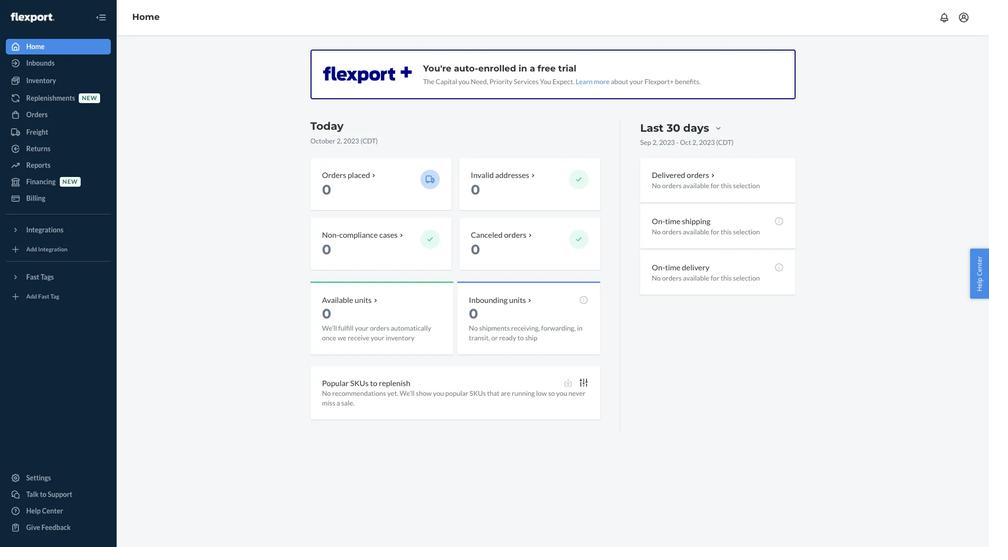 Task type: describe. For each thing, give the bounding box(es) containing it.
ship
[[525, 333, 538, 342]]

for for on-time shipping
[[711, 227, 720, 236]]

selection for on-time shipping
[[733, 227, 760, 236]]

oct
[[680, 138, 691, 146]]

open notifications image
[[939, 12, 951, 23]]

cases
[[379, 230, 398, 239]]

addresses
[[495, 170, 530, 179]]

last
[[640, 122, 664, 135]]

inbounds link
[[6, 55, 111, 71]]

0 inside 0 we'll fulfill your orders automatically once we receive your inventory
[[322, 305, 331, 322]]

0 horizontal spatial home link
[[6, 39, 111, 54]]

orders inside 0 we'll fulfill your orders automatically once we receive your inventory
[[370, 324, 390, 332]]

more
[[594, 77, 610, 86]]

compliance
[[339, 230, 378, 239]]

help center inside button
[[976, 256, 984, 291]]

2 horizontal spatial 2,
[[693, 138, 698, 146]]

inbounds
[[26, 59, 55, 67]]

1 horizontal spatial 2,
[[653, 138, 658, 146]]

0 horizontal spatial you
[[433, 389, 444, 397]]

open account menu image
[[958, 12, 970, 23]]

once
[[322, 333, 336, 342]]

invalid addresses
[[471, 170, 530, 179]]

add for add fast tag
[[26, 293, 37, 300]]

available
[[322, 295, 353, 304]]

freight link
[[6, 124, 111, 140]]

show
[[416, 389, 432, 397]]

delivery
[[682, 262, 710, 272]]

give
[[26, 523, 40, 531]]

flexport logo image
[[11, 13, 54, 22]]

talk to support
[[26, 490, 72, 498]]

forwarding,
[[541, 324, 576, 332]]

recommendations
[[332, 389, 386, 397]]

running
[[512, 389, 535, 397]]

1 horizontal spatial 2023
[[659, 138, 675, 146]]

inbounding
[[469, 295, 508, 304]]

financing
[[26, 177, 56, 186]]

time for delivery
[[665, 262, 681, 272]]

1 for from the top
[[711, 181, 720, 190]]

you
[[540, 77, 551, 86]]

1 vertical spatial fast
[[38, 293, 49, 300]]

1 no orders available for this selection from the top
[[652, 181, 760, 190]]

this for delivery
[[721, 274, 732, 282]]

free
[[538, 63, 556, 74]]

reports link
[[6, 158, 111, 173]]

talk
[[26, 490, 39, 498]]

billing link
[[6, 191, 111, 206]]

fulfill
[[338, 324, 354, 332]]

shipments
[[479, 324, 510, 332]]

fast tags
[[26, 273, 54, 281]]

no down delivered
[[652, 181, 661, 190]]

no orders available for this selection for delivery
[[652, 274, 760, 282]]

returns link
[[6, 141, 111, 157]]

canceled orders
[[471, 230, 527, 239]]

to inside 0 no shipments receiving, forwarding, in transit, or ready to ship
[[518, 333, 524, 342]]

1 horizontal spatial to
[[370, 378, 377, 387]]

learn
[[576, 77, 593, 86]]

1 vertical spatial home
[[26, 42, 45, 51]]

reports
[[26, 161, 50, 169]]

we'll inside no recommendations yet. we'll show you popular skus that are running low so you never miss a sale.
[[400, 389, 415, 397]]

on- for on-time shipping
[[652, 216, 665, 226]]

for for on-time delivery
[[711, 274, 720, 282]]

invalid
[[471, 170, 494, 179]]

0 horizontal spatial help
[[26, 507, 41, 515]]

we'll inside 0 we'll fulfill your orders automatically once we receive your inventory
[[322, 324, 337, 332]]

add fast tag link
[[6, 289, 111, 304]]

1 vertical spatial center
[[42, 507, 63, 515]]

orders down the on-time shipping
[[662, 227, 682, 236]]

give feedback
[[26, 523, 71, 531]]

need,
[[471, 77, 488, 86]]

integrations button
[[6, 222, 111, 238]]

delivered orders
[[652, 170, 709, 179]]

in inside 0 no shipments receiving, forwarding, in transit, or ready to ship
[[577, 324, 583, 332]]

orders link
[[6, 107, 111, 123]]

replenish
[[379, 378, 411, 387]]

new for replenishments
[[82, 95, 97, 102]]

automatically
[[391, 324, 431, 332]]

orders for orders placed
[[322, 170, 346, 179]]

-
[[677, 138, 679, 146]]

you inside you're auto-enrolled in a free trial the capital you need, priority services you expect. learn more about your flexport+ benefits.
[[459, 77, 470, 86]]

we
[[338, 333, 347, 342]]

orders for orders
[[26, 110, 48, 119]]

tag
[[50, 293, 59, 300]]

units for available units
[[355, 295, 372, 304]]

days
[[684, 122, 709, 135]]

skus inside no recommendations yet. we'll show you popular skus that are running low so you never miss a sale.
[[470, 389, 486, 397]]

feedback
[[41, 523, 71, 531]]

popular
[[445, 389, 468, 397]]

orders right canceled
[[504, 230, 527, 239]]

help center button
[[971, 249, 989, 298]]

support
[[48, 490, 72, 498]]

fast tags button
[[6, 269, 111, 285]]

time for shipping
[[665, 216, 681, 226]]

ready
[[499, 333, 516, 342]]

popular skus to replenish
[[322, 378, 411, 387]]

flexport+
[[645, 77, 674, 86]]

popular
[[322, 378, 349, 387]]

low
[[536, 389, 547, 397]]

services
[[514, 77, 539, 86]]

no for popular skus to replenish
[[322, 389, 331, 397]]

tags
[[41, 273, 54, 281]]

1 selection from the top
[[733, 181, 760, 190]]

receive
[[348, 333, 370, 342]]

the
[[423, 77, 435, 86]]

30
[[667, 122, 681, 135]]

so
[[548, 389, 555, 397]]

a inside no recommendations yet. we'll show you popular skus that are running low so you never miss a sale.
[[337, 399, 340, 407]]

auto-
[[454, 63, 478, 74]]

add integration
[[26, 246, 68, 253]]

delivered
[[652, 170, 686, 179]]

no for on-time delivery
[[652, 274, 661, 282]]

0 vertical spatial skus
[[350, 378, 369, 387]]

non-
[[322, 230, 339, 239]]

0 no shipments receiving, forwarding, in transit, or ready to ship
[[469, 305, 583, 342]]



Task type: locate. For each thing, give the bounding box(es) containing it.
yet.
[[388, 389, 399, 397]]

0 horizontal spatial 2,
[[337, 137, 342, 145]]

2023 down days
[[699, 138, 715, 146]]

2 this from the top
[[721, 227, 732, 236]]

0 vertical spatial we'll
[[322, 324, 337, 332]]

1 vertical spatial on-
[[652, 262, 665, 272]]

2,
[[337, 137, 342, 145], [653, 138, 658, 146], [693, 138, 698, 146]]

to up recommendations
[[370, 378, 377, 387]]

are
[[501, 389, 511, 397]]

1 vertical spatial no orders available for this selection
[[652, 227, 760, 236]]

on- for on-time delivery
[[652, 262, 665, 272]]

add integration link
[[6, 242, 111, 257]]

2, right sep
[[653, 138, 658, 146]]

orders up inventory
[[370, 324, 390, 332]]

0 horizontal spatial orders
[[26, 110, 48, 119]]

0 horizontal spatial help center
[[26, 507, 63, 515]]

2 vertical spatial to
[[40, 490, 46, 498]]

this for shipping
[[721, 227, 732, 236]]

0 down orders placed
[[322, 181, 331, 198]]

home
[[132, 12, 160, 22], [26, 42, 45, 51]]

( up placed
[[361, 137, 363, 145]]

this
[[721, 181, 732, 190], [721, 227, 732, 236], [721, 274, 732, 282]]

0 horizontal spatial in
[[519, 63, 527, 74]]

home link up inbounds link
[[6, 39, 111, 54]]

on- left delivery
[[652, 262, 665, 272]]

orders inside 'link'
[[26, 110, 48, 119]]

0 vertical spatial selection
[[733, 181, 760, 190]]

orders inside button
[[687, 170, 709, 179]]

selection
[[733, 181, 760, 190], [733, 227, 760, 236], [733, 274, 760, 282]]

0 vertical spatial help center
[[976, 256, 984, 291]]

0 vertical spatial add
[[26, 246, 37, 253]]

2023
[[344, 137, 359, 145], [659, 138, 675, 146], [699, 138, 715, 146]]

you right 'show'
[[433, 389, 444, 397]]

benefits.
[[675, 77, 701, 86]]

1 horizontal spatial new
[[82, 95, 97, 102]]

available for delivery
[[683, 274, 710, 282]]

no inside 0 no shipments receiving, forwarding, in transit, or ready to ship
[[469, 324, 478, 332]]

enrolled
[[478, 63, 516, 74]]

for
[[711, 181, 720, 190], [711, 227, 720, 236], [711, 274, 720, 282]]

help
[[976, 277, 984, 291], [26, 507, 41, 515]]

0 vertical spatial new
[[82, 95, 97, 102]]

2023 down today
[[344, 137, 359, 145]]

0 vertical spatial home link
[[132, 12, 160, 22]]

available down delivery
[[683, 274, 710, 282]]

2 add from the top
[[26, 293, 37, 300]]

1 horizontal spatial we'll
[[400, 389, 415, 397]]

2 for from the top
[[711, 227, 720, 236]]

new for financing
[[63, 178, 78, 185]]

last 30 days
[[640, 122, 709, 135]]

center
[[976, 256, 984, 276], [42, 507, 63, 515]]

skus up recommendations
[[350, 378, 369, 387]]

available down delivered orders button
[[683, 181, 710, 190]]

orders right delivered
[[687, 170, 709, 179]]

on-time shipping
[[652, 216, 711, 226]]

to right talk
[[40, 490, 46, 498]]

available down shipping in the right top of the page
[[683, 227, 710, 236]]

2 on- from the top
[[652, 262, 665, 272]]

1 vertical spatial home link
[[6, 39, 111, 54]]

2023 left -
[[659, 138, 675, 146]]

give feedback button
[[6, 520, 111, 535]]

0 horizontal spatial units
[[355, 295, 372, 304]]

2, right october
[[337, 137, 342, 145]]

1 horizontal spatial a
[[530, 63, 535, 74]]

0 down inbounding
[[469, 305, 478, 322]]

2023 inside today october 2, 2023 ( cdt )
[[344, 137, 359, 145]]

0 horizontal spatial we'll
[[322, 324, 337, 332]]

0 vertical spatial in
[[519, 63, 527, 74]]

2 time from the top
[[665, 262, 681, 272]]

0 down non-
[[322, 241, 331, 258]]

available for shipping
[[683, 227, 710, 236]]

1 horizontal spatial help
[[976, 277, 984, 291]]

miss
[[322, 399, 335, 407]]

non-compliance cases
[[322, 230, 398, 239]]

1 vertical spatial orders
[[322, 170, 346, 179]]

0 inside 0 no shipments receiving, forwarding, in transit, or ready to ship
[[469, 305, 478, 322]]

shipping
[[682, 216, 711, 226]]

you're
[[423, 63, 452, 74]]

you're auto-enrolled in a free trial the capital you need, priority services you expect. learn more about your flexport+ benefits.
[[423, 63, 701, 86]]

3 this from the top
[[721, 274, 732, 282]]

we'll
[[322, 324, 337, 332], [400, 389, 415, 397]]

0 horizontal spatial cdt
[[363, 137, 376, 145]]

units right available
[[355, 295, 372, 304]]

1 vertical spatial available
[[683, 227, 710, 236]]

0 vertical spatial time
[[665, 216, 681, 226]]

no recommendations yet. we'll show you popular skus that are running low so you never miss a sale.
[[322, 389, 586, 407]]

3 no orders available for this selection from the top
[[652, 274, 760, 282]]

3 available from the top
[[683, 274, 710, 282]]

no up transit,
[[469, 324, 478, 332]]

home up inbounds
[[26, 42, 45, 51]]

0 horizontal spatial )
[[376, 137, 378, 145]]

no down on-time delivery
[[652, 274, 661, 282]]

talk to support button
[[6, 487, 111, 502]]

to inside button
[[40, 490, 46, 498]]

0 for canceled
[[471, 241, 480, 258]]

0 down available
[[322, 305, 331, 322]]

home link
[[132, 12, 160, 22], [6, 39, 111, 54]]

( inside today october 2, 2023 ( cdt )
[[361, 137, 363, 145]]

no for on-time shipping
[[652, 227, 661, 236]]

you down auto-
[[459, 77, 470, 86]]

placed
[[348, 170, 370, 179]]

orders down on-time delivery
[[662, 274, 682, 282]]

we'll right yet.
[[400, 389, 415, 397]]

home link right close navigation image
[[132, 12, 160, 22]]

1 this from the top
[[721, 181, 732, 190]]

1 horizontal spatial (
[[716, 138, 718, 146]]

your inside you're auto-enrolled in a free trial the capital you need, priority services you expect. learn more about your flexport+ benefits.
[[630, 77, 644, 86]]

no orders available for this selection down delivered orders button
[[652, 181, 760, 190]]

0 vertical spatial a
[[530, 63, 535, 74]]

0 vertical spatial fast
[[26, 273, 39, 281]]

inbounding units
[[469, 295, 526, 304]]

1 horizontal spatial units
[[509, 295, 526, 304]]

2 horizontal spatial your
[[630, 77, 644, 86]]

no orders available for this selection down delivery
[[652, 274, 760, 282]]

on- left shipping in the right top of the page
[[652, 216, 665, 226]]

today
[[310, 120, 344, 133]]

in up the services
[[519, 63, 527, 74]]

freight
[[26, 128, 48, 136]]

0 vertical spatial no orders available for this selection
[[652, 181, 760, 190]]

home right close navigation image
[[132, 12, 160, 22]]

time left shipping in the right top of the page
[[665, 216, 681, 226]]

canceled
[[471, 230, 503, 239]]

no orders available for this selection down shipping in the right top of the page
[[652, 227, 760, 236]]

close navigation image
[[95, 12, 107, 23]]

fast left tags
[[26, 273, 39, 281]]

no inside no recommendations yet. we'll show you popular skus that are running low so you never miss a sale.
[[322, 389, 331, 397]]

0 vertical spatial help
[[976, 277, 984, 291]]

sep
[[640, 138, 651, 146]]

units
[[355, 295, 372, 304], [509, 295, 526, 304]]

your right receive
[[371, 333, 385, 342]]

a inside you're auto-enrolled in a free trial the capital you need, priority services you expect. learn more about your flexport+ benefits.
[[530, 63, 535, 74]]

help center
[[976, 256, 984, 291], [26, 507, 63, 515]]

1 vertical spatial time
[[665, 262, 681, 272]]

0 vertical spatial available
[[683, 181, 710, 190]]

trial
[[558, 63, 577, 74]]

cdt up placed
[[363, 137, 376, 145]]

returns
[[26, 144, 50, 153]]

a left free
[[530, 63, 535, 74]]

1 time from the top
[[665, 216, 681, 226]]

2 units from the left
[[509, 295, 526, 304]]

sale.
[[341, 399, 355, 407]]

1 vertical spatial in
[[577, 324, 583, 332]]

transit,
[[469, 333, 490, 342]]

time
[[665, 216, 681, 226], [665, 262, 681, 272]]

0 horizontal spatial to
[[40, 490, 46, 498]]

1 horizontal spatial cdt
[[718, 138, 732, 146]]

new down reports link
[[63, 178, 78, 185]]

0 horizontal spatial new
[[63, 178, 78, 185]]

delivered orders button
[[652, 170, 717, 181]]

1 vertical spatial to
[[370, 378, 377, 387]]

orders left placed
[[322, 170, 346, 179]]

1 add from the top
[[26, 246, 37, 253]]

billing
[[26, 194, 45, 202]]

help inside button
[[976, 277, 984, 291]]

today october 2, 2023 ( cdt )
[[310, 120, 378, 145]]

settings link
[[6, 470, 111, 486]]

0 horizontal spatial skus
[[350, 378, 369, 387]]

orders up freight at the top left
[[26, 110, 48, 119]]

0 horizontal spatial your
[[355, 324, 369, 332]]

no orders available for this selection for shipping
[[652, 227, 760, 236]]

3 selection from the top
[[733, 274, 760, 282]]

add left "integration"
[[26, 246, 37, 253]]

1 horizontal spatial home
[[132, 12, 160, 22]]

1 horizontal spatial center
[[976, 256, 984, 276]]

orders down delivered
[[662, 181, 682, 190]]

2 vertical spatial available
[[683, 274, 710, 282]]

never
[[569, 389, 586, 397]]

2 horizontal spatial to
[[518, 333, 524, 342]]

1 horizontal spatial in
[[577, 324, 583, 332]]

in inside you're auto-enrolled in a free trial the capital you need, priority services you expect. learn more about your flexport+ benefits.
[[519, 63, 527, 74]]

1 vertical spatial this
[[721, 227, 732, 236]]

skus left the that
[[470, 389, 486, 397]]

1 available from the top
[[683, 181, 710, 190]]

1 on- from the top
[[652, 216, 665, 226]]

in right forwarding, in the bottom right of the page
[[577, 324, 583, 332]]

2 no orders available for this selection from the top
[[652, 227, 760, 236]]

fast inside dropdown button
[[26, 273, 39, 281]]

) inside today october 2, 2023 ( cdt )
[[376, 137, 378, 145]]

( right oct
[[716, 138, 718, 146]]

no up miss
[[322, 389, 331, 397]]

0 vertical spatial your
[[630, 77, 644, 86]]

1 horizontal spatial home link
[[132, 12, 160, 22]]

0 down canceled
[[471, 241, 480, 258]]

or
[[492, 333, 498, 342]]

your
[[630, 77, 644, 86], [355, 324, 369, 332], [371, 333, 385, 342]]

2 selection from the top
[[733, 227, 760, 236]]

your up receive
[[355, 324, 369, 332]]

0 vertical spatial orders
[[26, 110, 48, 119]]

2 horizontal spatial you
[[557, 389, 567, 397]]

october
[[310, 137, 336, 145]]

1 horizontal spatial orders
[[322, 170, 346, 179]]

0 horizontal spatial a
[[337, 399, 340, 407]]

orders
[[687, 170, 709, 179], [662, 181, 682, 190], [662, 227, 682, 236], [504, 230, 527, 239], [662, 274, 682, 282], [370, 324, 390, 332]]

0 we'll fulfill your orders automatically once we receive your inventory
[[322, 305, 431, 342]]

1 horizontal spatial skus
[[470, 389, 486, 397]]

0 down the invalid
[[471, 181, 480, 198]]

0 horizontal spatial home
[[26, 42, 45, 51]]

2 available from the top
[[683, 227, 710, 236]]

0 vertical spatial this
[[721, 181, 732, 190]]

inventory link
[[6, 73, 111, 88]]

2 vertical spatial your
[[371, 333, 385, 342]]

2 horizontal spatial 2023
[[699, 138, 715, 146]]

units up 0 no shipments receiving, forwarding, in transit, or ready to ship
[[509, 295, 526, 304]]

cdt right oct
[[718, 138, 732, 146]]

)
[[376, 137, 378, 145], [732, 138, 734, 146]]

no down the on-time shipping
[[652, 227, 661, 236]]

center inside button
[[976, 256, 984, 276]]

on-time delivery
[[652, 262, 710, 272]]

1 vertical spatial help
[[26, 507, 41, 515]]

expect.
[[553, 77, 575, 86]]

integrations
[[26, 226, 64, 234]]

0 vertical spatial home
[[132, 12, 160, 22]]

fast left tag
[[38, 293, 49, 300]]

add for add integration
[[26, 246, 37, 253]]

1 vertical spatial selection
[[733, 227, 760, 236]]

3 for from the top
[[711, 274, 720, 282]]

orders
[[26, 110, 48, 119], [322, 170, 346, 179]]

0
[[322, 181, 331, 198], [471, 181, 480, 198], [322, 241, 331, 258], [471, 241, 480, 258], [322, 305, 331, 322], [469, 305, 478, 322]]

time left delivery
[[665, 262, 681, 272]]

1 vertical spatial a
[[337, 399, 340, 407]]

we'll up the once
[[322, 324, 337, 332]]

add fast tag
[[26, 293, 59, 300]]

settings
[[26, 474, 51, 482]]

1 horizontal spatial you
[[459, 77, 470, 86]]

0 horizontal spatial (
[[361, 137, 363, 145]]

2 vertical spatial for
[[711, 274, 720, 282]]

add down fast tags
[[26, 293, 37, 300]]

2 vertical spatial selection
[[733, 274, 760, 282]]

0 horizontal spatial center
[[42, 507, 63, 515]]

help center link
[[6, 503, 111, 519]]

about
[[611, 77, 629, 86]]

0 for non-
[[322, 241, 331, 258]]

0 vertical spatial to
[[518, 333, 524, 342]]

cdt inside today october 2, 2023 ( cdt )
[[363, 137, 376, 145]]

to
[[518, 333, 524, 342], [370, 378, 377, 387], [40, 490, 46, 498]]

1 horizontal spatial your
[[371, 333, 385, 342]]

available units
[[322, 295, 372, 304]]

1 vertical spatial for
[[711, 227, 720, 236]]

2, right oct
[[693, 138, 698, 146]]

0 for orders
[[322, 181, 331, 198]]

0 vertical spatial for
[[711, 181, 720, 190]]

1 units from the left
[[355, 295, 372, 304]]

sep 2, 2023 - oct 2, 2023 ( cdt )
[[640, 138, 734, 146]]

to left ship
[[518, 333, 524, 342]]

1 vertical spatial new
[[63, 178, 78, 185]]

1 vertical spatial add
[[26, 293, 37, 300]]

new up orders 'link'
[[82, 95, 97, 102]]

0 for invalid
[[471, 181, 480, 198]]

you right so
[[557, 389, 567, 397]]

1 vertical spatial we'll
[[400, 389, 415, 397]]

0 vertical spatial center
[[976, 256, 984, 276]]

1 vertical spatial help center
[[26, 507, 63, 515]]

capital
[[436, 77, 457, 86]]

0 horizontal spatial 2023
[[344, 137, 359, 145]]

that
[[487, 389, 500, 397]]

units for inbounding units
[[509, 295, 526, 304]]

no orders available for this selection
[[652, 181, 760, 190], [652, 227, 760, 236], [652, 274, 760, 282]]

replenishments
[[26, 94, 75, 102]]

1 vertical spatial skus
[[470, 389, 486, 397]]

2 vertical spatial this
[[721, 274, 732, 282]]

a left sale.
[[337, 399, 340, 407]]

your right 'about'
[[630, 77, 644, 86]]

priority
[[490, 77, 513, 86]]

2, inside today october 2, 2023 ( cdt )
[[337, 137, 342, 145]]

2 vertical spatial no orders available for this selection
[[652, 274, 760, 282]]

1 horizontal spatial )
[[732, 138, 734, 146]]

1 horizontal spatial help center
[[976, 256, 984, 291]]

0 vertical spatial on-
[[652, 216, 665, 226]]

1 vertical spatial your
[[355, 324, 369, 332]]

inventory
[[386, 333, 415, 342]]

no
[[652, 181, 661, 190], [652, 227, 661, 236], [652, 274, 661, 282], [469, 324, 478, 332], [322, 389, 331, 397]]

receiving,
[[511, 324, 540, 332]]

selection for on-time delivery
[[733, 274, 760, 282]]



Task type: vqa. For each thing, say whether or not it's contained in the screenshot.
cannot
no



